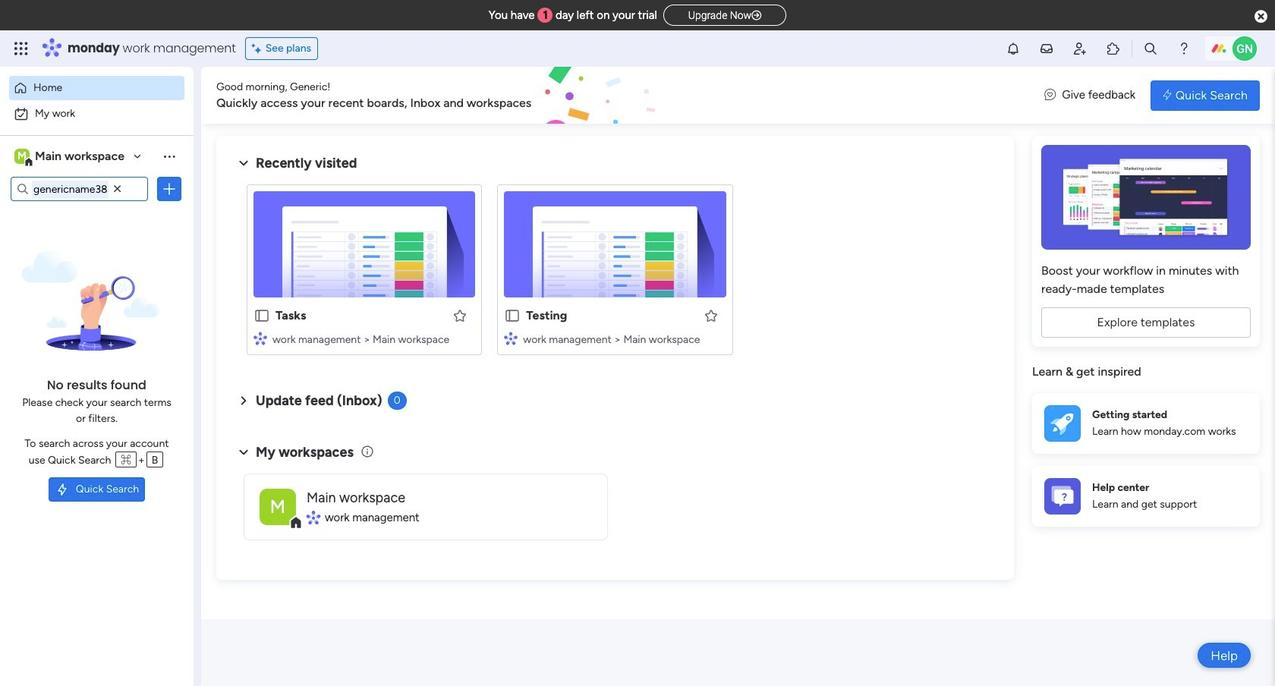 Task type: locate. For each thing, give the bounding box(es) containing it.
0 horizontal spatial add to favorites image
[[453, 308, 468, 323]]

update feed image
[[1039, 41, 1054, 56]]

help image
[[1177, 41, 1192, 56]]

workspace options image
[[162, 149, 177, 164]]

invite members image
[[1073, 41, 1088, 56]]

2 add to favorites image from the left
[[703, 308, 719, 323]]

close my workspaces image
[[235, 443, 253, 461]]

1 horizontal spatial workspace image
[[260, 489, 296, 525]]

workspace image
[[14, 148, 30, 165], [260, 489, 296, 525]]

add to favorites image for public board image
[[703, 308, 719, 323]]

option
[[9, 76, 184, 100], [9, 102, 184, 126]]

0 vertical spatial workspace image
[[14, 148, 30, 165]]

open update feed (inbox) image
[[235, 392, 253, 410]]

dapulse close image
[[1255, 9, 1268, 24]]

1 vertical spatial option
[[9, 102, 184, 126]]

Search in workspace field
[[32, 180, 109, 198]]

1 add to favorites image from the left
[[453, 308, 468, 323]]

select product image
[[14, 41, 29, 56]]

quick search results list box
[[235, 172, 996, 374]]

search everything image
[[1143, 41, 1158, 56]]

0 vertical spatial option
[[9, 76, 184, 100]]

getting started element
[[1032, 393, 1260, 454]]

add to favorites image
[[453, 308, 468, 323], [703, 308, 719, 323]]

1 horizontal spatial add to favorites image
[[703, 308, 719, 323]]

templates image image
[[1046, 145, 1247, 250]]

0 horizontal spatial workspace image
[[14, 148, 30, 165]]

help center element
[[1032, 466, 1260, 526]]

notifications image
[[1006, 41, 1021, 56]]



Task type: describe. For each thing, give the bounding box(es) containing it.
workspace selection element
[[14, 147, 127, 167]]

close recently visited image
[[235, 154, 253, 172]]

generic name image
[[1233, 36, 1257, 61]]

clear search image
[[110, 181, 125, 197]]

1 vertical spatial workspace image
[[260, 489, 296, 525]]

options image
[[162, 181, 177, 197]]

1 option from the top
[[9, 76, 184, 100]]

monday marketplace image
[[1106, 41, 1121, 56]]

2 option from the top
[[9, 102, 184, 126]]

0 element
[[388, 392, 407, 410]]

see plans image
[[252, 40, 265, 57]]

v2 bolt switch image
[[1163, 87, 1172, 104]]

dapulse rightstroke image
[[752, 10, 762, 21]]

add to favorites image for public board icon
[[453, 308, 468, 323]]

public board image
[[254, 307, 270, 324]]

workspace image inside workspace selection element
[[14, 148, 30, 165]]

v2 user feedback image
[[1045, 87, 1056, 104]]

public board image
[[504, 307, 521, 324]]



Task type: vqa. For each thing, say whether or not it's contained in the screenshot.
Public board image for Add to favorites image
yes



